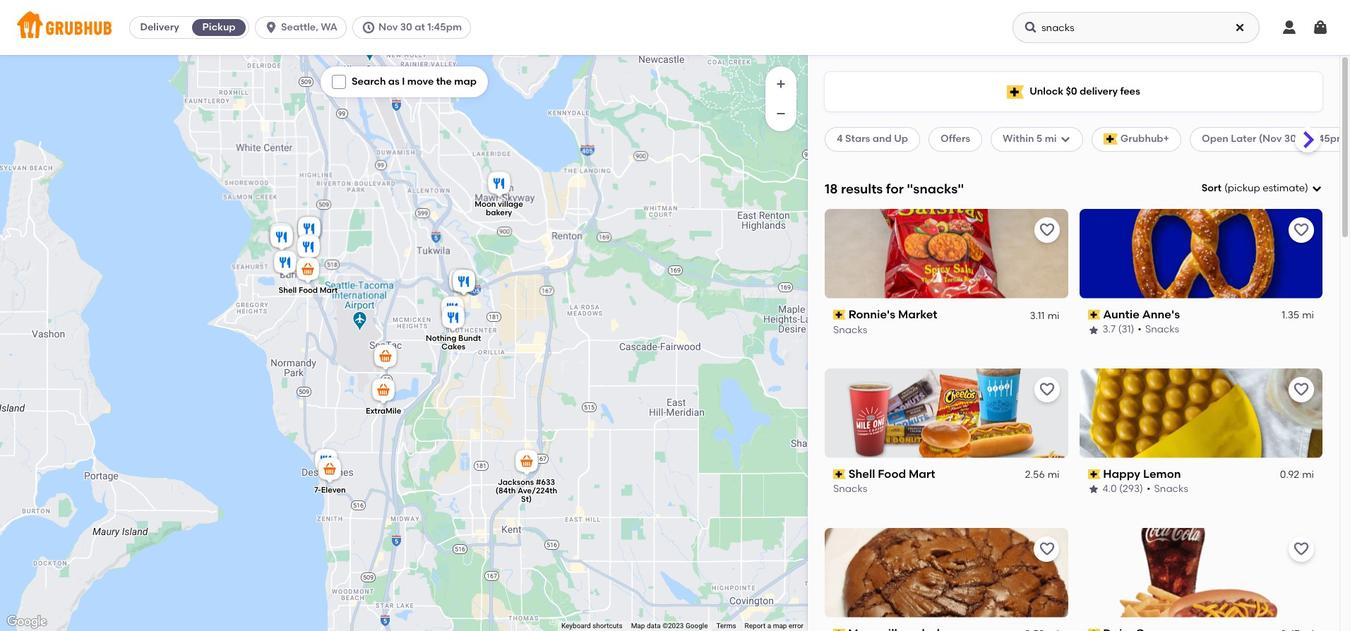 Task type: vqa. For each thing, say whether or not it's contained in the screenshot.
sauce. in the ), lettuce, tomato, onion, feta and tzatziki sauce.
no



Task type: locate. For each thing, give the bounding box(es) containing it.
0 horizontal spatial svg image
[[264, 20, 278, 35]]

1 vertical spatial •
[[1147, 483, 1151, 495]]

svg image for search as i move the map
[[335, 78, 343, 86]]

1 vertical spatial grubhub plus flag logo image
[[1104, 134, 1118, 145]]

svg image left seattle,
[[264, 20, 278, 35]]

sort ( pickup estimate )
[[1202, 182, 1309, 194]]

jacksons
[[498, 478, 534, 487]]

1 vertical spatial at
[[1299, 133, 1310, 145]]

1 save this restaurant image from the top
[[1293, 222, 1310, 239]]

0.92
[[1280, 469, 1300, 481]]

nov
[[379, 21, 398, 33]]

0 vertical spatial star icon image
[[1088, 325, 1099, 336]]

happy lemon
[[1103, 467, 1181, 481]]

moon village bakery
[[475, 200, 523, 217]]

save this restaurant button
[[1034, 217, 1060, 243], [1289, 217, 1314, 243], [1034, 377, 1060, 402], [1289, 377, 1314, 402], [1034, 537, 1060, 562], [1289, 537, 1314, 562]]

jamba image
[[446, 267, 475, 298]]

grubhub+
[[1121, 133, 1170, 145]]

mi for happy lemon
[[1303, 469, 1314, 481]]

0 horizontal spatial food
[[299, 286, 318, 295]]

google
[[686, 622, 708, 630]]

mi right 0.92
[[1303, 469, 1314, 481]]

1 star icon image from the top
[[1088, 325, 1099, 336]]

0 horizontal spatial •
[[1138, 324, 1142, 336]]

svg image inside nov 30 at 1:45pm button
[[362, 20, 376, 35]]

0 vertical spatial save this restaurant image
[[1039, 222, 1056, 239]]

grubhub plus flag logo image left unlock at top right
[[1007, 85, 1024, 99]]

subscription pass image
[[833, 310, 846, 320], [1088, 310, 1101, 320], [833, 470, 846, 480]]

nothing
[[426, 334, 457, 343]]

subscription pass image for ronnie's market
[[833, 310, 846, 320]]

svg image right 5
[[1060, 134, 1071, 145]]

• snacks down anne's
[[1138, 324, 1180, 336]]

mi right 1.35
[[1303, 309, 1314, 321]]

keyboard shortcuts button
[[561, 622, 623, 631]]

shell food mart inside map region
[[279, 286, 338, 295]]

mawadda cafe image
[[295, 215, 324, 246]]

google image
[[4, 613, 50, 631]]

30 right the nov
[[400, 21, 412, 33]]

star icon image for auntie anne's
[[1088, 325, 1099, 336]]

map
[[454, 76, 477, 88], [773, 622, 787, 630]]

svg image inside seattle, wa button
[[264, 20, 278, 35]]

up
[[894, 133, 908, 145]]

1 vertical spatial mart
[[909, 467, 935, 481]]

• snacks
[[1138, 324, 1180, 336], [1147, 483, 1189, 495]]

$0
[[1066, 85, 1078, 97]]

0 horizontal spatial grubhub plus flag logo image
[[1007, 85, 1024, 99]]

delivery
[[1080, 85, 1118, 97]]

svg image for seattle, wa
[[264, 20, 278, 35]]

mi for shell food mart
[[1048, 469, 1060, 481]]

©2023
[[663, 622, 684, 630]]

delivery button
[[130, 16, 189, 39]]

svg image
[[264, 20, 278, 35], [335, 78, 343, 86], [1060, 134, 1071, 145]]

wa
[[321, 21, 338, 33]]

• down happy lemon
[[1147, 483, 1151, 495]]

within
[[1003, 133, 1034, 145]]

2 vertical spatial save this restaurant image
[[1293, 541, 1310, 558]]

0 horizontal spatial 30
[[400, 21, 412, 33]]

food inside map region
[[299, 286, 318, 295]]

18 results for "snacks"
[[825, 181, 964, 197]]

none field containing sort
[[1202, 182, 1323, 196]]

0 vertical spatial shell
[[279, 286, 297, 295]]

ronnie's market logo image
[[825, 209, 1068, 299]]

grubhub plus flag logo image
[[1007, 85, 1024, 99], [1104, 134, 1118, 145]]

grubhub plus flag logo image for grubhub+
[[1104, 134, 1118, 145]]

seattle, wa button
[[255, 16, 352, 39]]

1 horizontal spatial food
[[878, 467, 906, 481]]

map region
[[0, 0, 830, 631]]

1 vertical spatial 30
[[1285, 133, 1297, 145]]

(293)
[[1120, 483, 1144, 495]]

grubhub plus flag logo image left grubhub+
[[1104, 134, 1118, 145]]

within 5 mi
[[1003, 133, 1057, 145]]

grubhub plus flag logo image for unlock $0 delivery fees
[[1007, 85, 1024, 99]]

jacksons #633 (84th ave/224th st)
[[496, 478, 557, 504]]

star icon image left 4.0
[[1088, 484, 1099, 495]]

bundt
[[458, 334, 481, 343]]

0 horizontal spatial shell
[[279, 286, 297, 295]]

moon village bakery logo image
[[825, 528, 1068, 618]]

0 vertical spatial svg image
[[264, 20, 278, 35]]

5
[[1037, 133, 1043, 145]]

a
[[768, 622, 771, 630]]

pierro bakery image
[[295, 233, 323, 264]]

(31)
[[1118, 324, 1135, 336]]

auntie anne's
[[1103, 308, 1180, 321]]

terms link
[[717, 622, 736, 630]]

4.0
[[1103, 483, 1117, 495]]

mi for ronnie's market
[[1048, 309, 1060, 321]]

0 vertical spatial 30
[[400, 21, 412, 33]]

nov 30 at 1:45pm
[[379, 21, 462, 33]]

mart
[[320, 286, 338, 295], [909, 467, 935, 481]]

2 save this restaurant image from the top
[[1293, 381, 1310, 398]]

1 horizontal spatial mart
[[909, 467, 935, 481]]

lemon
[[1143, 467, 1181, 481]]

eleven
[[321, 486, 346, 495]]

estimate
[[1263, 182, 1305, 194]]

at inside button
[[415, 21, 425, 33]]

map right a
[[773, 622, 787, 630]]

• snacks for anne's
[[1138, 324, 1180, 336]]

svg image
[[1281, 19, 1298, 36], [1312, 19, 1329, 36], [362, 20, 376, 35], [1024, 20, 1038, 35], [1235, 22, 1246, 33], [1312, 183, 1323, 194]]

2 vertical spatial svg image
[[1060, 134, 1071, 145]]

0 vertical spatial at
[[415, 21, 425, 33]]

stars
[[845, 133, 871, 145]]

0 horizontal spatial mart
[[320, 286, 338, 295]]

at left 1:45pm
[[415, 21, 425, 33]]

1 vertical spatial svg image
[[335, 78, 343, 86]]

1 vertical spatial map
[[773, 622, 787, 630]]

1:45pm)
[[1312, 133, 1350, 145]]

30 right "(nov"
[[1285, 133, 1297, 145]]

at left the 1:45pm)
[[1299, 133, 1310, 145]]

map right the
[[454, 76, 477, 88]]

mart down pierro bakery "image"
[[320, 286, 338, 295]]

0 vertical spatial shell food mart
[[279, 286, 338, 295]]

subscription pass image for 'moon village bakery logo'
[[833, 629, 846, 631]]

antojitos michalisco 1st ave image
[[295, 215, 324, 246]]

1 vertical spatial save this restaurant image
[[1039, 381, 1056, 398]]

• right "(31)"
[[1138, 324, 1142, 336]]

report
[[745, 622, 766, 630]]

30 inside button
[[400, 21, 412, 33]]

food
[[299, 286, 318, 295], [878, 467, 906, 481]]

shell
[[279, 286, 297, 295], [849, 467, 875, 481]]

dairy queen image
[[267, 221, 295, 252]]

mi right 3.11
[[1048, 309, 1060, 321]]

7 eleven image
[[316, 456, 344, 487]]

0 horizontal spatial at
[[415, 21, 425, 33]]

extramile image
[[369, 376, 398, 408]]

0 vertical spatial grubhub plus flag logo image
[[1007, 85, 1024, 99]]

• snacks down lemon
[[1147, 483, 1189, 495]]

1 horizontal spatial •
[[1147, 483, 1151, 495]]

shell food mart logo image
[[825, 368, 1068, 458]]

shell inside map region
[[279, 286, 297, 295]]

(nov
[[1259, 133, 1282, 145]]

save this restaurant button for ronnie's market
[[1034, 217, 1060, 243]]

star icon image
[[1088, 325, 1099, 336], [1088, 484, 1099, 495]]

shell food mart
[[279, 286, 338, 295], [849, 467, 935, 481]]

svg image left search at the left top of the page
[[335, 78, 343, 86]]

svg image inside field
[[1312, 183, 1323, 194]]

mi right 2.56
[[1048, 469, 1060, 481]]

4.0 (293)
[[1103, 483, 1144, 495]]

mi for auntie anne's
[[1303, 309, 1314, 321]]

star icon image left 3.7
[[1088, 325, 1099, 336]]

3 save this restaurant image from the top
[[1039, 541, 1056, 558]]

0 vertical spatial save this restaurant image
[[1293, 222, 1310, 239]]

1 horizontal spatial shell
[[849, 467, 875, 481]]

plus icon image
[[774, 77, 788, 91]]

marina market & deli image
[[312, 447, 340, 478]]

2 star icon image from the top
[[1088, 484, 1099, 495]]

1 horizontal spatial map
[[773, 622, 787, 630]]

0 vertical spatial food
[[299, 286, 318, 295]]

the
[[436, 76, 452, 88]]

keyboard
[[561, 622, 591, 630]]

1 vertical spatial save this restaurant image
[[1293, 381, 1310, 398]]

1 vertical spatial • snacks
[[1147, 483, 1189, 495]]

later
[[1231, 133, 1257, 145]]

0 vertical spatial mart
[[320, 286, 338, 295]]

•
[[1138, 324, 1142, 336], [1147, 483, 1151, 495]]

pickup
[[202, 21, 236, 33]]

3.7 (31)
[[1103, 324, 1135, 336]]

3.11 mi
[[1030, 309, 1060, 321]]

7-
[[314, 486, 321, 495]]

mart down shell food mart logo
[[909, 467, 935, 481]]

0 vertical spatial •
[[1138, 324, 1142, 336]]

0 horizontal spatial map
[[454, 76, 477, 88]]

2.56
[[1025, 469, 1045, 481]]

0 horizontal spatial shell food mart
[[279, 286, 338, 295]]

1 vertical spatial star icon image
[[1088, 484, 1099, 495]]

0 vertical spatial • snacks
[[1138, 324, 1180, 336]]

save this restaurant image
[[1293, 222, 1310, 239], [1293, 381, 1310, 398], [1293, 541, 1310, 558]]

mi
[[1045, 133, 1057, 145], [1048, 309, 1060, 321], [1303, 309, 1314, 321], [1048, 469, 1060, 481], [1303, 469, 1314, 481]]

and
[[873, 133, 892, 145]]

fees
[[1121, 85, 1141, 97]]

keyboard shortcuts
[[561, 622, 623, 630]]

• for anne's
[[1138, 324, 1142, 336]]

1 horizontal spatial grubhub plus flag logo image
[[1104, 134, 1118, 145]]

1 vertical spatial shell food mart
[[849, 467, 935, 481]]

unlock $0 delivery fees
[[1030, 85, 1141, 97]]

1 save this restaurant image from the top
[[1039, 222, 1056, 239]]

1 horizontal spatial svg image
[[335, 78, 343, 86]]

dairy queen logo image
[[1080, 528, 1323, 618]]

• snacks for lemon
[[1147, 483, 1189, 495]]

royce' washington - westfield southcenter mall image
[[450, 268, 478, 299]]

save this restaurant image for ronnie's market
[[1039, 222, 1056, 239]]

3 save this restaurant image from the top
[[1293, 541, 1310, 558]]

at
[[415, 21, 425, 33], [1299, 133, 1310, 145]]

save this restaurant image
[[1039, 222, 1056, 239], [1039, 381, 1056, 398], [1039, 541, 1056, 558]]

0.92 mi
[[1280, 469, 1314, 481]]

nov 30 at 1:45pm button
[[352, 16, 477, 39]]

2 vertical spatial save this restaurant image
[[1039, 541, 1056, 558]]

open
[[1202, 133, 1229, 145]]

subscription pass image
[[1088, 470, 1101, 480], [833, 629, 846, 631], [1088, 629, 1101, 631]]

map data ©2023 google
[[631, 622, 708, 630]]

None field
[[1202, 182, 1323, 196]]

delivery
[[140, 21, 179, 33]]

2 save this restaurant image from the top
[[1039, 381, 1056, 398]]

nothing bundt cakes image
[[439, 304, 468, 335]]

1.35 mi
[[1282, 309, 1314, 321]]

snacks
[[833, 324, 868, 336], [1146, 324, 1180, 336], [833, 483, 868, 495], [1155, 483, 1189, 495]]

3.11
[[1030, 309, 1045, 321]]

#633
[[536, 478, 555, 487]]



Task type: describe. For each thing, give the bounding box(es) containing it.
map
[[631, 622, 645, 630]]

report a map error link
[[745, 622, 804, 630]]

search
[[352, 76, 386, 88]]

happy lemon image
[[439, 295, 467, 326]]

0 vertical spatial map
[[454, 76, 477, 88]]

)
[[1305, 182, 1309, 194]]

anne's
[[1143, 308, 1180, 321]]

save this restaurant button for shell food mart
[[1034, 377, 1060, 402]]

happy lemon logo image
[[1080, 368, 1323, 458]]

2.56 mi
[[1025, 469, 1060, 481]]

unlock
[[1030, 85, 1064, 97]]

subscription pass image for shell food mart
[[833, 470, 846, 480]]

jacksons #633 (84th ave/224th st) image
[[513, 448, 541, 479]]

minus icon image
[[774, 107, 788, 121]]

1 vertical spatial food
[[878, 467, 906, 481]]

1 horizontal spatial at
[[1299, 133, 1310, 145]]

open later (nov 30 at 1:45pm)
[[1202, 133, 1350, 145]]

Search for food, convenience, alcohol... search field
[[1013, 12, 1260, 43]]

auntie anne's logo image
[[1080, 209, 1323, 299]]

pickup button
[[189, 16, 249, 39]]

mi right 5
[[1045, 133, 1057, 145]]

star icon image for happy lemon
[[1088, 484, 1099, 495]]

• for lemon
[[1147, 483, 1151, 495]]

shell food mart image
[[294, 256, 322, 287]]

1.35
[[1282, 309, 1300, 321]]

moon
[[475, 200, 496, 209]]

1:45pm
[[428, 21, 462, 33]]

auntie
[[1103, 308, 1140, 321]]

tacos el hass image
[[268, 223, 296, 254]]

data
[[647, 622, 661, 630]]

error
[[789, 622, 804, 630]]

as
[[388, 76, 400, 88]]

happy
[[1103, 467, 1141, 481]]

pickup
[[1228, 182, 1261, 194]]

subscription pass image for auntie anne's
[[1088, 310, 1101, 320]]

1 horizontal spatial 30
[[1285, 133, 1297, 145]]

ronnie's
[[849, 308, 896, 321]]

for
[[886, 181, 904, 197]]

sea tac marathon image
[[372, 343, 400, 374]]

report a map error
[[745, 622, 804, 630]]

save this restaurant image for happy lemon
[[1293, 381, 1310, 398]]

sort
[[1202, 182, 1222, 194]]

ave/224th
[[518, 486, 557, 496]]

bakery
[[486, 208, 512, 217]]

4
[[837, 133, 843, 145]]

market
[[898, 308, 938, 321]]

1 vertical spatial shell
[[849, 467, 875, 481]]

i
[[402, 76, 405, 88]]

results
[[841, 181, 883, 197]]

nothing bundt cakes
[[426, 334, 481, 352]]

cakes
[[442, 343, 466, 352]]

ronnie's market image
[[271, 249, 299, 280]]

7-eleven
[[314, 486, 346, 495]]

4 stars and up
[[837, 133, 908, 145]]

(84th
[[496, 486, 516, 496]]

move
[[407, 76, 434, 88]]

3.7
[[1103, 324, 1116, 336]]

1 horizontal spatial shell food mart
[[849, 467, 935, 481]]

main navigation navigation
[[0, 0, 1351, 55]]

st)
[[521, 495, 532, 504]]

search as i move the map
[[352, 76, 477, 88]]

moon village bakery image
[[485, 170, 514, 201]]

seattle, wa
[[281, 21, 338, 33]]

save this restaurant image for auntie anne's
[[1293, 222, 1310, 239]]

extramile
[[366, 407, 401, 416]]

subscription pass image for the dairy queen logo
[[1088, 629, 1101, 631]]

save this restaurant button for happy lemon
[[1289, 377, 1314, 402]]

offers
[[941, 133, 971, 145]]

18
[[825, 181, 838, 197]]

shortcuts
[[593, 622, 623, 630]]

mart inside map region
[[320, 286, 338, 295]]

"snacks"
[[907, 181, 964, 197]]

save this restaurant button for auntie anne's
[[1289, 217, 1314, 243]]

ronnie's market
[[849, 308, 938, 321]]

village
[[498, 200, 523, 209]]

auntie anne's image
[[450, 268, 478, 299]]

(
[[1225, 182, 1228, 194]]

terms
[[717, 622, 736, 630]]

save this restaurant image for shell food mart
[[1039, 381, 1056, 398]]

seattle,
[[281, 21, 318, 33]]

2 horizontal spatial svg image
[[1060, 134, 1071, 145]]



